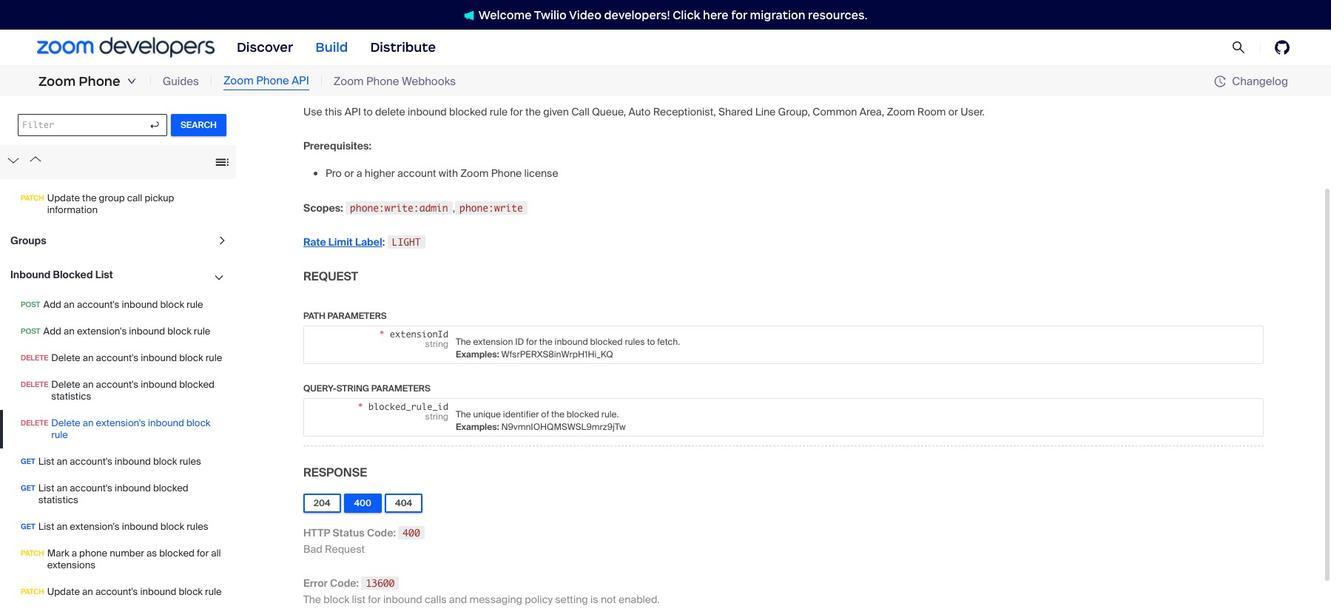 Task type: describe. For each thing, give the bounding box(es) containing it.
webhooks
[[402, 74, 456, 89]]

code: inside error code: 13600 the block list for inbound calls and messaging policy setting is not enabled.
[[330, 576, 359, 590]]

welcome
[[479, 8, 532, 22]]

messaging
[[470, 593, 522, 606]]

zoom for zoom phone
[[38, 73, 76, 90]]

developers!
[[604, 8, 670, 22]]

request
[[303, 268, 358, 284]]

list
[[352, 593, 366, 606]]

zoom phone api link
[[223, 73, 309, 90]]

zoom phone api
[[223, 73, 309, 88]]

for for migration
[[731, 8, 747, 22]]

404 button
[[385, 493, 423, 513]]

github image
[[1275, 40, 1290, 55]]

1 vertical spatial parameters
[[371, 382, 431, 394]]

400 inside http status code: 400 bad request
[[403, 527, 420, 539]]

http status code: 400 bad request
[[303, 526, 420, 556]]

notification image
[[464, 10, 474, 21]]

for for inbound
[[368, 593, 381, 606]]

204
[[314, 497, 330, 509]]

400 button
[[344, 493, 382, 513]]

path parameters
[[303, 310, 387, 322]]

click
[[673, 8, 700, 22]]

calls
[[425, 593, 447, 606]]

twilio
[[534, 8, 567, 22]]

zoom developer logo image
[[37, 37, 215, 57]]

video
[[569, 8, 602, 22]]

guides
[[163, 74, 199, 89]]

changelog link
[[1215, 74, 1288, 88]]

zoom phone webhooks
[[334, 74, 456, 89]]

string
[[336, 382, 369, 394]]

phone for zoom phone api
[[256, 73, 289, 88]]

resources.
[[808, 8, 868, 22]]

history image
[[1215, 75, 1226, 87]]

changelog
[[1232, 74, 1288, 88]]

guides link
[[163, 73, 199, 90]]

http
[[303, 526, 330, 539]]



Task type: locate. For each thing, give the bounding box(es) containing it.
for inside the welcome twilio video developers! click here for migration resources. link
[[731, 8, 747, 22]]

2 phone from the left
[[256, 73, 289, 88]]

error code: 13600 the block list for inbound calls and messaging policy setting is not enabled.
[[303, 576, 660, 606]]

phone for zoom phone webhooks
[[366, 74, 399, 89]]

query-
[[303, 382, 336, 394]]

github image
[[1275, 40, 1290, 55]]

phone
[[79, 73, 120, 90], [256, 73, 289, 88], [366, 74, 399, 89]]

2 horizontal spatial phone
[[366, 74, 399, 89]]

phone inside 'link'
[[256, 73, 289, 88]]

search image
[[1232, 41, 1246, 54]]

1 horizontal spatial for
[[731, 8, 747, 22]]

1 horizontal spatial code:
[[367, 526, 396, 539]]

api
[[292, 73, 309, 88]]

phone left down image
[[79, 73, 120, 90]]

0 vertical spatial code:
[[367, 526, 396, 539]]

for right list
[[368, 593, 381, 606]]

error
[[303, 576, 328, 590]]

0 vertical spatial parameters
[[328, 310, 387, 322]]

history image
[[1215, 75, 1232, 87]]

code: right status
[[367, 526, 396, 539]]

zoom inside 'link'
[[223, 73, 254, 88]]

2 zoom from the left
[[223, 73, 254, 88]]

for right here on the top right of the page
[[731, 8, 747, 22]]

zoom
[[38, 73, 76, 90], [223, 73, 254, 88], [334, 74, 364, 89]]

phone left webhooks
[[366, 74, 399, 89]]

and
[[449, 593, 467, 606]]

phone left api
[[256, 73, 289, 88]]

welcome twilio video developers! click here for migration resources. link
[[449, 7, 882, 23]]

block
[[324, 593, 349, 606]]

search image
[[1232, 41, 1246, 54]]

400 up status
[[354, 497, 372, 509]]

enabled.
[[619, 593, 660, 606]]

here
[[703, 8, 729, 22]]

2 horizontal spatial zoom
[[334, 74, 364, 89]]

code: up block
[[330, 576, 359, 590]]

zoom phone
[[38, 73, 120, 90]]

0 horizontal spatial zoom
[[38, 73, 76, 90]]

for
[[731, 8, 747, 22], [368, 593, 381, 606]]

400 down '404' button
[[403, 527, 420, 539]]

1 vertical spatial for
[[368, 593, 381, 606]]

query-string parameters
[[303, 382, 431, 394]]

parameters
[[328, 310, 387, 322], [371, 382, 431, 394]]

bad
[[303, 542, 322, 556]]

phone for zoom phone
[[79, 73, 120, 90]]

13600
[[366, 577, 395, 589]]

zoom for zoom phone webhooks
[[334, 74, 364, 89]]

for inside error code: 13600 the block list for inbound calls and messaging policy setting is not enabled.
[[368, 593, 381, 606]]

1 vertical spatial code:
[[330, 576, 359, 590]]

inbound
[[383, 593, 422, 606]]

setting
[[555, 593, 588, 606]]

notification image
[[464, 10, 479, 21]]

migration
[[750, 8, 806, 22]]

parameters right string
[[371, 382, 431, 394]]

status
[[333, 526, 365, 539]]

0 horizontal spatial 400
[[354, 497, 372, 509]]

path
[[303, 310, 326, 322]]

is
[[591, 593, 598, 606]]

down image
[[127, 77, 136, 86]]

parameters right path
[[328, 310, 387, 322]]

1 horizontal spatial zoom
[[223, 73, 254, 88]]

policy
[[525, 593, 553, 606]]

1 horizontal spatial 400
[[403, 527, 420, 539]]

0 horizontal spatial for
[[368, 593, 381, 606]]

404
[[395, 497, 412, 509]]

1 phone from the left
[[79, 73, 120, 90]]

0 vertical spatial for
[[731, 8, 747, 22]]

0 vertical spatial 400
[[354, 497, 372, 509]]

400 inside 400 button
[[354, 497, 372, 509]]

204 button
[[303, 493, 341, 513]]

0 horizontal spatial code:
[[330, 576, 359, 590]]

1 vertical spatial 400
[[403, 527, 420, 539]]

0 horizontal spatial phone
[[79, 73, 120, 90]]

welcome twilio video developers! click here for migration resources.
[[479, 8, 868, 22]]

code:
[[367, 526, 396, 539], [330, 576, 359, 590]]

not
[[601, 593, 616, 606]]

3 phone from the left
[[366, 74, 399, 89]]

code: inside http status code: 400 bad request
[[367, 526, 396, 539]]

zoom phone webhooks link
[[334, 73, 456, 90]]

request
[[325, 542, 365, 556]]

response
[[303, 465, 367, 480]]

1 zoom from the left
[[38, 73, 76, 90]]

3 zoom from the left
[[334, 74, 364, 89]]

1 horizontal spatial phone
[[256, 73, 289, 88]]

400
[[354, 497, 372, 509], [403, 527, 420, 539]]

the
[[303, 593, 321, 606]]

zoom for zoom phone api
[[223, 73, 254, 88]]



Task type: vqa. For each thing, say whether or not it's contained in the screenshot.
2nd Phone from right
yes



